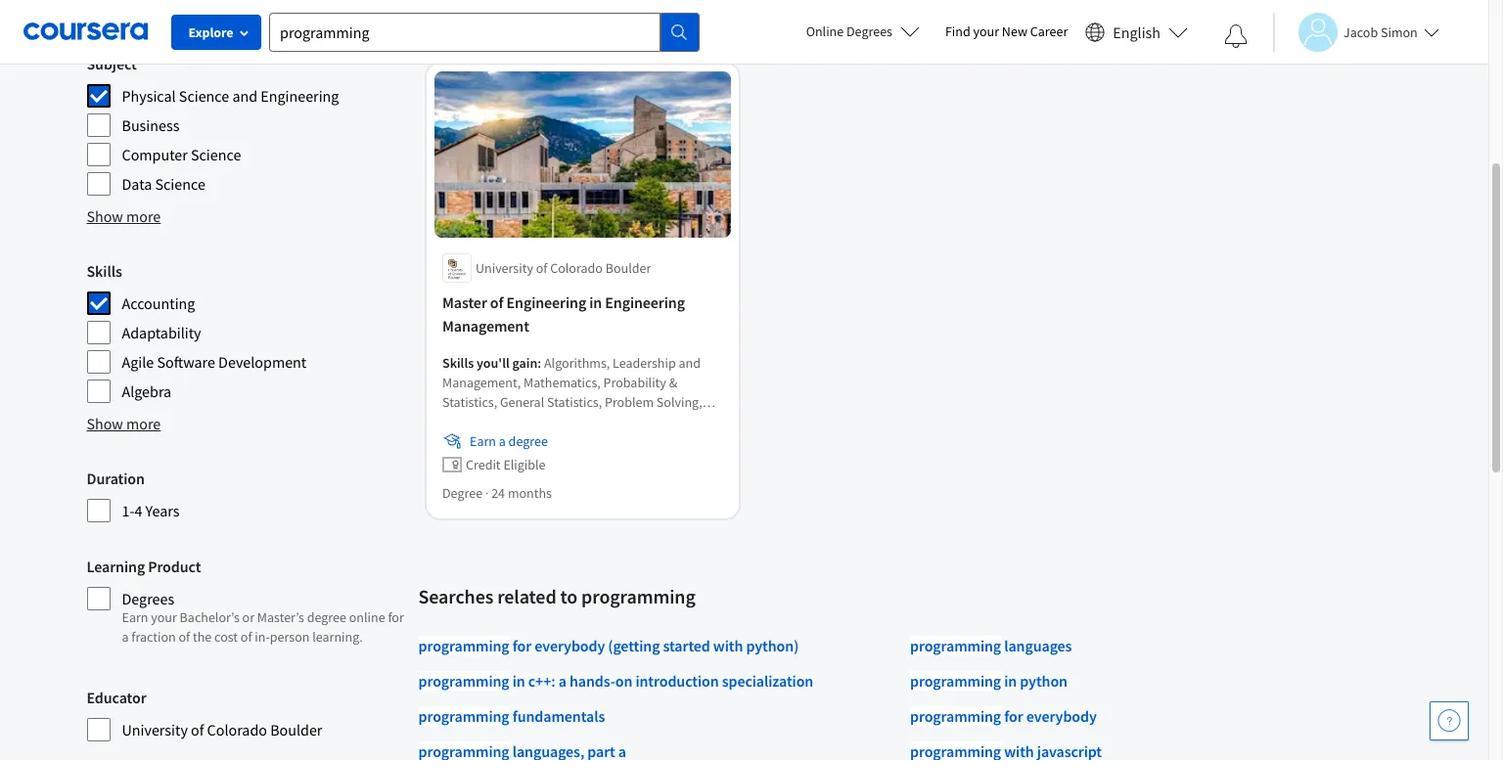 Task type: locate. For each thing, give the bounding box(es) containing it.
skills up adaptability
[[87, 261, 122, 281]]

0 horizontal spatial physical science and engineering
[[122, 86, 339, 106]]

management
[[442, 316, 529, 336]]

boulder up master of engineering in engineering management link
[[605, 260, 651, 277]]

1 show from the top
[[87, 206, 123, 226]]

science
[[481, 14, 525, 31], [179, 86, 229, 106], [191, 145, 241, 164], [155, 174, 205, 194]]

python
[[746, 636, 794, 656], [1020, 672, 1068, 691]]

1 vertical spatial earn
[[122, 609, 148, 626]]

0 vertical spatial show more
[[87, 206, 161, 226]]

your inside the "earn your bachelor's or master's degree online for a fraction of the cost of in-person learning."
[[151, 609, 177, 626]]

accounting up adaptability
[[122, 294, 195, 313]]

english button
[[1078, 0, 1196, 64]]

2 horizontal spatial in
[[1004, 672, 1017, 691]]

physical inside button
[[431, 14, 478, 31]]

1 more from the top
[[126, 206, 161, 226]]

0 horizontal spatial earn
[[122, 609, 148, 626]]

1 vertical spatial boulder
[[270, 720, 322, 740]]

0 vertical spatial show more button
[[87, 205, 161, 228]]

1 horizontal spatial degrees
[[846, 23, 892, 40]]

for up c
[[512, 636, 531, 656]]

1 vertical spatial degrees
[[122, 589, 174, 609]]

0 horizontal spatial in
[[512, 672, 525, 691]]

data science
[[122, 174, 205, 194]]

of up management
[[490, 293, 503, 313]]

clear all button
[[770, 7, 840, 38]]

a up credit eligible at the left of page
[[498, 433, 505, 451]]

1 vertical spatial for
[[512, 636, 531, 656]]

everybody up hands
[[534, 636, 605, 656]]

1 vertical spatial accounting
[[122, 294, 195, 313]]

product
[[148, 557, 201, 576]]

hands
[[569, 672, 610, 691]]

1 vertical spatial show
[[87, 414, 123, 433]]

1 vertical spatial your
[[151, 609, 177, 626]]

university of colorado boulder down cost
[[122, 720, 322, 740]]

your
[[973, 23, 999, 40], [151, 609, 177, 626]]

What do you want to learn? text field
[[269, 12, 661, 51]]

more for algebra
[[126, 414, 161, 433]]

0 vertical spatial physical
[[431, 14, 478, 31]]

degrees down learning product
[[122, 589, 174, 609]]

a
[[498, 433, 505, 451], [122, 628, 129, 646], [558, 672, 566, 691]]

colorado down cost
[[207, 720, 267, 740]]

show for algebra
[[87, 414, 123, 433]]

programming in c ++: a hands - on introduction specialization
[[418, 672, 813, 691]]

1 horizontal spatial your
[[973, 23, 999, 40]]

degree inside the "earn your bachelor's or master's degree online for a fraction of the cost of in-person learning."
[[307, 609, 346, 626]]

2 vertical spatial for
[[1004, 707, 1023, 727]]

1 vertical spatial everybody
[[1026, 707, 1097, 727]]

1 vertical spatial skills
[[442, 355, 473, 372]]

of left the the
[[179, 628, 190, 646]]

programming up programming fundamentals
[[418, 672, 509, 691]]

programming languages
[[910, 636, 1072, 656]]

agile software development
[[122, 352, 307, 372]]

everybody down languages
[[1026, 707, 1097, 727]]

fraction
[[131, 628, 176, 646]]

0 horizontal spatial your
[[151, 609, 177, 626]]

credit
[[465, 456, 500, 474]]

0 horizontal spatial boulder
[[270, 720, 322, 740]]

university of colorado boulder up master of engineering in engineering management
[[475, 260, 651, 277]]

boulder down person on the left
[[270, 720, 322, 740]]

1 vertical spatial show more button
[[87, 412, 161, 435]]

explore button
[[171, 15, 261, 50]]

degree up eligible
[[508, 433, 547, 451]]

programming down programming languages on the bottom right of the page
[[910, 672, 1001, 691]]

university down "educator"
[[122, 720, 188, 740]]

your right find
[[973, 23, 999, 40]]

python up specialization
[[746, 636, 794, 656]]

searches
[[418, 585, 493, 609]]

1 vertical spatial physical science and engineering
[[122, 86, 339, 106]]

colorado up master of engineering in engineering management link
[[550, 260, 602, 277]]

degree
[[508, 433, 547, 451], [307, 609, 346, 626]]

1 vertical spatial degree
[[307, 609, 346, 626]]

programming for programming for everybody ( getting started with python )
[[418, 636, 509, 656]]

university up the master
[[475, 260, 533, 277]]

physical inside subject group
[[122, 86, 176, 106]]

in-
[[255, 628, 270, 646]]

coursera image
[[23, 16, 148, 47]]

programming for everybody ( getting started with python )
[[418, 636, 799, 656]]

a right ++:
[[558, 672, 566, 691]]

colorado
[[550, 260, 602, 277], [207, 720, 267, 740]]

0 horizontal spatial everybody
[[534, 636, 605, 656]]

0 vertical spatial a
[[498, 433, 505, 451]]

physical science and engineering
[[431, 14, 621, 31], [122, 86, 339, 106]]

None search field
[[269, 12, 700, 51]]

0 vertical spatial accounting
[[670, 14, 734, 31]]

university inside educator group
[[122, 720, 188, 740]]

0 horizontal spatial accounting
[[122, 294, 195, 313]]

accounting
[[670, 14, 734, 31], [122, 294, 195, 313]]

programming fundamentals
[[418, 707, 605, 727]]

your up fraction
[[151, 609, 177, 626]]

show more down algebra
[[87, 414, 161, 433]]

2 horizontal spatial a
[[558, 672, 566, 691]]

more
[[126, 206, 161, 226], [126, 414, 161, 433]]

1 vertical spatial university
[[122, 720, 188, 740]]

career
[[1030, 23, 1068, 40]]

1 vertical spatial show more
[[87, 414, 161, 433]]

0 vertical spatial more
[[126, 206, 161, 226]]

show more down data
[[87, 206, 161, 226]]

1 horizontal spatial for
[[512, 636, 531, 656]]

0 vertical spatial physical science and engineering
[[431, 14, 621, 31]]

university of colorado boulder
[[475, 260, 651, 277], [122, 720, 322, 740]]

duration group
[[87, 467, 407, 524]]

1 vertical spatial colorado
[[207, 720, 267, 740]]

0 horizontal spatial university
[[122, 720, 188, 740]]

degrees
[[846, 23, 892, 40], [122, 589, 174, 609]]

0 vertical spatial for
[[388, 609, 404, 626]]

programming for programming fundamentals
[[418, 707, 509, 727]]

python down languages
[[1020, 672, 1068, 691]]

1 horizontal spatial python
[[1020, 672, 1068, 691]]

jacob simon button
[[1273, 12, 1439, 51]]

2 vertical spatial a
[[558, 672, 566, 691]]

fundamentals
[[512, 707, 605, 727]]

1 horizontal spatial skills
[[442, 355, 473, 372]]

earn your bachelor's or master's degree online for a fraction of the cost of in-person learning.
[[122, 609, 404, 646]]

show more button down algebra
[[87, 412, 161, 435]]

1 horizontal spatial in
[[589, 293, 602, 313]]

c
[[528, 672, 535, 691]]

1 vertical spatial more
[[126, 414, 161, 433]]

earn up fraction
[[122, 609, 148, 626]]

accounting inside button
[[670, 14, 734, 31]]

credit eligible
[[465, 456, 545, 474]]

0 horizontal spatial degrees
[[122, 589, 174, 609]]

1 show more button from the top
[[87, 205, 161, 228]]

online
[[349, 609, 385, 626]]

you'll
[[476, 355, 509, 372]]

more down algebra
[[126, 414, 161, 433]]

1 vertical spatial university of colorado boulder
[[122, 720, 322, 740]]

show more button down data
[[87, 205, 161, 228]]

0 horizontal spatial skills
[[87, 261, 122, 281]]

learning
[[87, 557, 145, 576]]

programming left 'fundamentals'
[[418, 707, 509, 727]]

gain
[[512, 355, 537, 372]]

show down data
[[87, 206, 123, 226]]

in
[[589, 293, 602, 313], [512, 672, 525, 691], [1004, 672, 1017, 691]]

earn inside the "earn your bachelor's or master's degree online for a fraction of the cost of in-person learning."
[[122, 609, 148, 626]]

0 vertical spatial show
[[87, 206, 123, 226]]

find your new career
[[945, 23, 1068, 40]]

1 horizontal spatial everybody
[[1026, 707, 1097, 727]]

for right 'online'
[[388, 609, 404, 626]]

more down data
[[126, 206, 161, 226]]

skills inside group
[[87, 261, 122, 281]]

show more button for data science
[[87, 205, 161, 228]]

1 vertical spatial python
[[1020, 672, 1068, 691]]

programming down programming in python
[[910, 707, 1001, 727]]

everybody for programming for everybody ( getting started with python )
[[534, 636, 605, 656]]

a left fraction
[[122, 628, 129, 646]]

1 show more from the top
[[87, 206, 161, 226]]

online degrees button
[[790, 10, 935, 53]]

accounting button
[[657, 7, 763, 38]]

simon
[[1381, 23, 1418, 41]]

0 vertical spatial degrees
[[846, 23, 892, 40]]

find
[[945, 23, 970, 40]]

1 horizontal spatial earn
[[469, 433, 496, 451]]

months
[[507, 485, 551, 502]]

show
[[87, 206, 123, 226], [87, 414, 123, 433]]

2 more from the top
[[126, 414, 161, 433]]

1 horizontal spatial degree
[[508, 433, 547, 451]]

2 horizontal spatial for
[[1004, 707, 1023, 727]]

a inside the "earn your bachelor's or master's degree online for a fraction of the cost of in-person learning."
[[122, 628, 129, 646]]

algebra
[[122, 382, 171, 401]]

0 horizontal spatial university of colorado boulder
[[122, 720, 322, 740]]

degrees right online
[[846, 23, 892, 40]]

0 vertical spatial university of colorado boulder
[[475, 260, 651, 277]]

engineering inside subject group
[[261, 86, 339, 106]]

of
[[535, 260, 547, 277], [490, 293, 503, 313], [179, 628, 190, 646], [241, 628, 252, 646], [191, 720, 204, 740]]

accounting left 'clear'
[[670, 14, 734, 31]]

on
[[615, 672, 632, 691]]

2 show from the top
[[87, 414, 123, 433]]

1 vertical spatial and
[[232, 86, 257, 106]]

of up master of engineering in engineering management
[[535, 260, 547, 277]]

0 horizontal spatial and
[[232, 86, 257, 106]]

degree up learning.
[[307, 609, 346, 626]]

programming down searches
[[418, 636, 509, 656]]

0 vertical spatial earn
[[469, 433, 496, 451]]

of down the the
[[191, 720, 204, 740]]

for down programming in python
[[1004, 707, 1023, 727]]

of left in-
[[241, 628, 252, 646]]

2 show more from the top
[[87, 414, 161, 433]]

started
[[663, 636, 710, 656]]

degree
[[442, 485, 482, 502]]

0 horizontal spatial a
[[122, 628, 129, 646]]

0 horizontal spatial colorado
[[207, 720, 267, 740]]

clear
[[782, 14, 812, 31]]

1 horizontal spatial a
[[498, 433, 505, 451]]

0 vertical spatial skills
[[87, 261, 122, 281]]

learning product group
[[87, 555, 407, 655]]

show down algebra
[[87, 414, 123, 433]]

skills left you'll
[[442, 355, 473, 372]]

0 horizontal spatial for
[[388, 609, 404, 626]]

0 vertical spatial python
[[746, 636, 794, 656]]

programming
[[581, 585, 695, 609], [418, 636, 509, 656], [910, 636, 1001, 656], [418, 672, 509, 691], [910, 672, 1001, 691], [418, 707, 509, 727], [910, 707, 1001, 727]]

1 horizontal spatial university of colorado boulder
[[475, 260, 651, 277]]

0 horizontal spatial degree
[[307, 609, 346, 626]]

programming up getting
[[581, 585, 695, 609]]

++:
[[535, 672, 555, 691]]

physical
[[431, 14, 478, 31], [122, 86, 176, 106]]

show more
[[87, 206, 161, 226], [87, 414, 161, 433]]

physical science and engineering inside button
[[431, 14, 621, 31]]

master of engineering in engineering management link
[[442, 291, 723, 338]]

earn
[[469, 433, 496, 451], [122, 609, 148, 626]]

your for earn
[[151, 609, 177, 626]]

0 horizontal spatial physical
[[122, 86, 176, 106]]

show more button for algebra
[[87, 412, 161, 435]]

0 vertical spatial everybody
[[534, 636, 605, 656]]

programming up programming in python
[[910, 636, 1001, 656]]

1 vertical spatial a
[[122, 628, 129, 646]]

everybody for programming for everybody
[[1026, 707, 1097, 727]]

0 vertical spatial and
[[528, 14, 550, 31]]

1 horizontal spatial boulder
[[605, 260, 651, 277]]

for for programming for everybody ( getting started with python )
[[512, 636, 531, 656]]

1 horizontal spatial accounting
[[670, 14, 734, 31]]

development
[[218, 352, 307, 372]]

earn up credit
[[469, 433, 496, 451]]

for
[[388, 609, 404, 626], [512, 636, 531, 656], [1004, 707, 1023, 727]]

0 vertical spatial your
[[973, 23, 999, 40]]

1 horizontal spatial university
[[475, 260, 533, 277]]

1 vertical spatial physical
[[122, 86, 176, 106]]

)
[[794, 636, 799, 656]]

1 horizontal spatial physical science and engineering
[[431, 14, 621, 31]]

programming for programming languages
[[910, 636, 1001, 656]]

1 horizontal spatial physical
[[431, 14, 478, 31]]

engineering
[[552, 14, 621, 31], [261, 86, 339, 106], [506, 293, 586, 313], [605, 293, 684, 313]]

1 horizontal spatial colorado
[[550, 260, 602, 277]]

2 show more button from the top
[[87, 412, 161, 435]]

cost
[[214, 628, 238, 646]]

1 horizontal spatial and
[[528, 14, 550, 31]]



Task type: describe. For each thing, give the bounding box(es) containing it.
boulder inside educator group
[[270, 720, 322, 740]]

0 vertical spatial university
[[475, 260, 533, 277]]

person
[[270, 628, 310, 646]]

subject group
[[87, 52, 407, 197]]

data
[[122, 174, 152, 194]]

online degrees
[[806, 23, 892, 40]]

of inside educator group
[[191, 720, 204, 740]]

business
[[122, 115, 179, 135]]

0 vertical spatial degree
[[508, 433, 547, 451]]

and inside subject group
[[232, 86, 257, 106]]

all
[[814, 14, 828, 31]]

programming for everybody
[[910, 707, 1097, 727]]

subject
[[87, 54, 137, 73]]

bachelor's
[[180, 609, 240, 626]]

show more for data science
[[87, 206, 161, 226]]

in for programming in python
[[1004, 672, 1017, 691]]

earn a degree
[[469, 433, 547, 451]]

find your new career link
[[935, 20, 1078, 44]]

degree · 24 months
[[442, 485, 551, 502]]

master
[[442, 293, 487, 313]]

0 vertical spatial boulder
[[605, 260, 651, 277]]

skills you'll gain :
[[442, 355, 544, 372]]

to
[[560, 585, 578, 609]]

eligible
[[503, 456, 545, 474]]

computer science
[[122, 145, 241, 164]]

related
[[497, 585, 556, 609]]

university of colorado boulder inside educator group
[[122, 720, 322, 740]]

colorado inside educator group
[[207, 720, 267, 740]]

jacob simon
[[1344, 23, 1418, 41]]

getting
[[613, 636, 660, 656]]

or
[[242, 609, 254, 626]]

earn for earn your bachelor's or master's degree online for a fraction of the cost of in-person learning.
[[122, 609, 148, 626]]

with
[[713, 636, 743, 656]]

in inside master of engineering in engineering management
[[589, 293, 602, 313]]

1-4 years
[[122, 501, 180, 521]]

0 horizontal spatial python
[[746, 636, 794, 656]]

more for data science
[[126, 206, 161, 226]]

help center image
[[1437, 709, 1461, 733]]

earn for earn a degree
[[469, 433, 496, 451]]

degrees inside learning product group
[[122, 589, 174, 609]]

·
[[485, 485, 488, 502]]

skills for skills you'll gain :
[[442, 355, 473, 372]]

online
[[806, 23, 844, 40]]

programming for programming in c ++: a hands - on introduction specialization
[[418, 672, 509, 691]]

master of engineering in engineering management
[[442, 293, 684, 336]]

(
[[608, 636, 613, 656]]

physical science and engineering inside subject group
[[122, 86, 339, 106]]

and inside button
[[528, 14, 550, 31]]

educator group
[[87, 686, 407, 743]]

show for data science
[[87, 206, 123, 226]]

educator
[[87, 688, 146, 707]]

0 vertical spatial colorado
[[550, 260, 602, 277]]

languages
[[1004, 636, 1072, 656]]

specialization
[[722, 672, 813, 691]]

in for programming in c ++: a hands - on introduction specialization
[[512, 672, 525, 691]]

learning product
[[87, 557, 201, 576]]

computer
[[122, 145, 188, 164]]

engineering inside button
[[552, 14, 621, 31]]

skills group
[[87, 259, 407, 404]]

programming in python
[[910, 672, 1068, 691]]

4
[[134, 501, 142, 521]]

agile
[[122, 352, 154, 372]]

degrees inside popup button
[[846, 23, 892, 40]]

your for find
[[973, 23, 999, 40]]

1-
[[122, 501, 134, 521]]

software
[[157, 352, 215, 372]]

science inside physical science and engineering button
[[481, 14, 525, 31]]

for inside the "earn your bachelor's or master's degree online for a fraction of the cost of in-person learning."
[[388, 609, 404, 626]]

programming for programming for everybody
[[910, 707, 1001, 727]]

adaptability
[[122, 323, 201, 342]]

24
[[491, 485, 505, 502]]

programming for programming in python
[[910, 672, 1001, 691]]

searches related to programming
[[418, 585, 695, 609]]

learning.
[[312, 628, 363, 646]]

-
[[610, 672, 615, 691]]

:
[[537, 355, 541, 372]]

introduction
[[635, 672, 719, 691]]

master's
[[257, 609, 304, 626]]

physical science and engineering button
[[418, 7, 649, 38]]

years
[[145, 501, 180, 521]]

of inside master of engineering in engineering management
[[490, 293, 503, 313]]

explore
[[188, 23, 233, 41]]

duration
[[87, 469, 145, 488]]

skills for skills
[[87, 261, 122, 281]]

clear all
[[782, 14, 828, 31]]

english
[[1113, 22, 1161, 42]]

show notifications image
[[1224, 24, 1248, 48]]

show more for algebra
[[87, 414, 161, 433]]

new
[[1002, 23, 1027, 40]]

jacob
[[1344, 23, 1378, 41]]

the
[[193, 628, 212, 646]]

for for programming for everybody
[[1004, 707, 1023, 727]]

accounting inside skills group
[[122, 294, 195, 313]]



Task type: vqa. For each thing, say whether or not it's contained in the screenshot.
the Government
no



